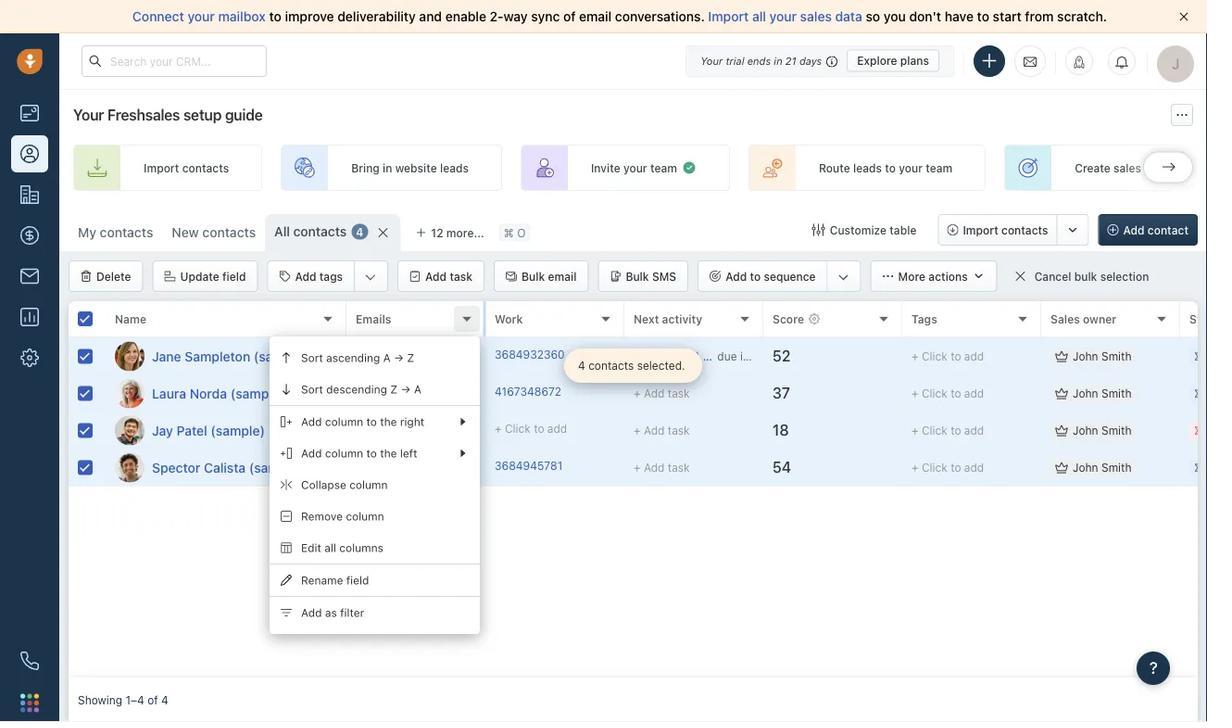 Task type: describe. For each thing, give the bounding box(es) containing it.
more actions
[[899, 270, 968, 283]]

4 inside grid
[[578, 359, 586, 372]]

click for 52
[[922, 350, 948, 363]]

emails
[[356, 312, 392, 325]]

3684932360
[[495, 348, 565, 361]]

add as filter
[[301, 606, 364, 619]]

columns
[[340, 541, 384, 554]]

email inside button
[[548, 270, 577, 283]]

connect
[[132, 9, 184, 24]]

jane sampleton (sample) link
[[152, 347, 308, 366]]

left
[[400, 447, 418, 460]]

jane
[[152, 349, 181, 364]]

(sample) for spector calista (sample)
[[249, 460, 303, 475]]

52
[[773, 347, 791, 365]]

21
[[786, 55, 797, 67]]

sort for sort ascending a → z
[[301, 351, 323, 364]]

laura norda (sample) link
[[152, 384, 285, 403]]

explore plans
[[858, 54, 930, 67]]

import contacts group
[[938, 214, 1090, 246]]

your right invite
[[624, 161, 648, 174]]

18
[[773, 421, 789, 439]]

import contacts button
[[938, 214, 1058, 246]]

add for add contact
[[1124, 223, 1145, 236]]

your for your freshsales setup guide
[[73, 106, 104, 124]]

s image
[[115, 453, 145, 482]]

add for 18
[[965, 424, 985, 437]]

collapse column menu item
[[270, 469, 480, 501]]

jay patel (sample)
[[152, 423, 265, 438]]

all inside menu item
[[325, 541, 336, 554]]

add to sequence group
[[698, 260, 862, 292]]

press space to deselect this row. row containing laura norda (sample)
[[69, 375, 347, 412]]

john for 52
[[1073, 350, 1099, 363]]

email image
[[1024, 54, 1037, 69]]

smith for 54
[[1102, 461, 1132, 474]]

contacts inside button
[[1002, 223, 1049, 236]]

john smith for 37
[[1073, 387, 1132, 400]]

bring in website leads
[[351, 161, 469, 174]]

add for add task
[[426, 270, 447, 283]]

l image
[[115, 379, 145, 408]]

collapse column
[[301, 478, 388, 491]]

your for your trial ends in 21 days
[[701, 55, 723, 67]]

freshsales
[[107, 106, 180, 124]]

0 vertical spatial in
[[774, 55, 783, 67]]

⌘ o
[[504, 226, 526, 239]]

score
[[773, 312, 805, 325]]

bring in website leads link
[[281, 145, 502, 191]]

contacts down "setup"
[[182, 161, 229, 174]]

ascending
[[326, 351, 380, 364]]

table
[[890, 223, 917, 236]]

add tags button
[[268, 261, 354, 291]]

add to sequence button
[[699, 261, 827, 291]]

more
[[899, 270, 926, 283]]

angle down image
[[365, 268, 376, 286]]

edit all columns
[[301, 541, 384, 554]]

column for collapse column
[[350, 478, 388, 491]]

sort ascending a → z menu item
[[270, 342, 480, 374]]

customize table button
[[801, 214, 929, 246]]

john smith for 54
[[1073, 461, 1132, 474]]

janesampleton@gmail.com 3684932360
[[356, 348, 565, 361]]

add for add as filter
[[301, 606, 322, 619]]

spector calista (sample)
[[152, 460, 303, 475]]

container_wx8msf4aqz5i3rn1 image for 18
[[1056, 424, 1069, 437]]

connect your mailbox to improve deliverability and enable 2-way sync of email conversations. import all your sales data so you don't have to start from scratch.
[[132, 9, 1108, 24]]

rename field menu item
[[270, 564, 480, 596]]

delete
[[96, 270, 131, 283]]

12 more...
[[431, 226, 485, 239]]

jaypatelsample@gmail.com + click to add
[[356, 422, 567, 435]]

add for 52
[[965, 350, 985, 363]]

sort descending z → a
[[301, 383, 422, 396]]

(sample) for jay patel (sample)
[[211, 423, 265, 438]]

37
[[773, 384, 791, 402]]

delete button
[[69, 260, 143, 292]]

rename field
[[301, 574, 369, 587]]

0 horizontal spatial of
[[148, 693, 158, 706]]

close image
[[1180, 12, 1189, 21]]

4 inside "all contacts 4"
[[356, 225, 364, 238]]

your trial ends in 21 days
[[701, 55, 822, 67]]

bulk for bulk email
[[522, 270, 545, 283]]

import contacts for import contacts link
[[144, 161, 229, 174]]

→ for z
[[394, 351, 404, 364]]

2-
[[490, 9, 504, 24]]

press space to deselect this row. row containing 37
[[347, 375, 1208, 412]]

janesampleton@gmail.com
[[356, 348, 496, 361]]

next activity
[[634, 312, 703, 325]]

angle down image
[[838, 268, 850, 286]]

all contacts link
[[274, 222, 347, 241]]

bulk email
[[522, 270, 577, 283]]

create sales sequence link
[[1005, 145, 1208, 191]]

cancel bulk selection
[[1035, 270, 1150, 283]]

work
[[495, 312, 523, 325]]

add for add to sequence
[[726, 270, 747, 283]]

add task button
[[398, 260, 485, 292]]

press space to deselect this row. row containing spector calista (sample)
[[69, 450, 347, 487]]

press space to deselect this row. row containing 18
[[347, 412, 1208, 450]]

selection
[[1101, 270, 1150, 283]]

start
[[993, 9, 1022, 24]]

0 vertical spatial z
[[407, 351, 415, 364]]

1 vertical spatial container_wx8msf4aqz5i3rn1 image
[[634, 350, 647, 363]]

Search your CRM... text field
[[82, 45, 267, 77]]

smith for 52
[[1102, 350, 1132, 363]]

column for remove column
[[346, 510, 384, 523]]

your up 21 at the top of the page
[[770, 9, 797, 24]]

jay patel (sample) link
[[152, 421, 265, 440]]

remove column
[[301, 510, 384, 523]]

+ click to add for 18
[[912, 424, 985, 437]]

update field button
[[152, 260, 258, 292]]

field for rename field
[[346, 574, 369, 587]]

2 vertical spatial 4
[[161, 693, 168, 706]]

tags
[[320, 270, 343, 283]]

3684945781
[[495, 459, 563, 472]]

add column to the left
[[301, 447, 418, 460]]

update field
[[180, 270, 246, 283]]

2 team from the left
[[926, 161, 953, 174]]

laura norda (sample)
[[152, 386, 285, 401]]

collapse
[[301, 478, 347, 491]]

create sales sequence
[[1075, 161, 1197, 174]]

row group containing 52
[[347, 338, 1208, 487]]

column for add column to the left
[[325, 447, 363, 460]]

john smith for 18
[[1073, 424, 1132, 437]]

patel
[[177, 423, 207, 438]]

your freshsales setup guide
[[73, 106, 263, 124]]

bulk for bulk sms
[[626, 270, 649, 283]]

smith for 37
[[1102, 387, 1132, 400]]

container_wx8msf4aqz5i3rn1 image inside invite your team link
[[682, 160, 697, 175]]

jay
[[152, 423, 173, 438]]

task for 18
[[668, 424, 690, 437]]

import contacts link
[[73, 145, 262, 191]]

jane sampleton (sample)
[[152, 349, 308, 364]]

all contacts 4
[[274, 224, 364, 239]]

way
[[504, 9, 528, 24]]

don't
[[910, 9, 942, 24]]

0 vertical spatial email
[[579, 9, 612, 24]]

setup
[[183, 106, 222, 124]]

have
[[945, 9, 974, 24]]

add tags
[[295, 270, 343, 283]]

+ click to add for 54
[[912, 461, 985, 474]]

spectorcalista@gmail.com link
[[356, 458, 494, 477]]

spectorcalista@gmail.com
[[356, 459, 494, 472]]

add task
[[426, 270, 473, 283]]

add as filter menu item
[[270, 597, 480, 628]]

task for 54
[[668, 461, 690, 474]]



Task type: vqa. For each thing, say whether or not it's contained in the screenshot.
37 Click
yes



Task type: locate. For each thing, give the bounding box(es) containing it.
next
[[634, 312, 659, 325]]

0 horizontal spatial sequence
[[764, 270, 816, 283]]

spectorcalista@gmail.com 3684945781
[[356, 459, 563, 472]]

1 horizontal spatial bulk
[[626, 270, 649, 283]]

import down your freshsales setup guide
[[144, 161, 179, 174]]

1 vertical spatial your
[[73, 106, 104, 124]]

4 john smith from the top
[[1073, 461, 1132, 474]]

(sample) right sampleton
[[254, 349, 308, 364]]

1 the from the top
[[380, 415, 397, 428]]

1 row group from the left
[[69, 338, 347, 487]]

3 + click to add from the top
[[912, 424, 985, 437]]

remove
[[301, 510, 343, 523]]

the for right
[[380, 415, 397, 428]]

in left 21 at the top of the page
[[774, 55, 783, 67]]

row group containing jane sampleton (sample)
[[69, 338, 347, 487]]

4 smith from the top
[[1102, 461, 1132, 474]]

grid
[[69, 301, 1208, 678]]

sampleton
[[185, 349, 250, 364]]

1 vertical spatial →
[[401, 383, 411, 396]]

import for import contacts link
[[144, 161, 179, 174]]

press space to deselect this row. row down jay patel (sample) link
[[69, 450, 347, 487]]

filter
[[340, 606, 364, 619]]

1 vertical spatial field
[[346, 574, 369, 587]]

actions
[[929, 270, 968, 283]]

4 right the all contacts 'link'
[[356, 225, 364, 238]]

0 vertical spatial container_wx8msf4aqz5i3rn1 image
[[682, 160, 697, 175]]

the for left
[[380, 447, 397, 460]]

lauranordasample@gmail.com
[[356, 385, 513, 398]]

john for 37
[[1073, 387, 1099, 400]]

2 smith from the top
[[1102, 387, 1132, 400]]

1 team from the left
[[651, 161, 678, 174]]

1–4
[[126, 693, 144, 706]]

laura
[[152, 386, 186, 401]]

0 horizontal spatial container_wx8msf4aqz5i3rn1 image
[[634, 350, 647, 363]]

→ up sort descending z → a menu item
[[394, 351, 404, 364]]

→ up right
[[401, 383, 411, 396]]

+ add task for 37
[[634, 387, 690, 400]]

leads right the "website"
[[440, 161, 469, 174]]

name column header
[[106, 301, 347, 338]]

sales right create
[[1114, 161, 1142, 174]]

1 horizontal spatial all
[[753, 9, 766, 24]]

1 horizontal spatial import
[[709, 9, 749, 24]]

column up collapse column
[[325, 447, 363, 460]]

1 smith from the top
[[1102, 350, 1132, 363]]

a
[[383, 351, 391, 364], [414, 383, 422, 396]]

john for 54
[[1073, 461, 1099, 474]]

contacts right my
[[100, 225, 153, 240]]

1 horizontal spatial team
[[926, 161, 953, 174]]

import all your sales data link
[[709, 9, 866, 24]]

3 john from the top
[[1073, 424, 1099, 437]]

1 horizontal spatial z
[[407, 351, 415, 364]]

press space to deselect this row. row up jay patel (sample)
[[69, 375, 347, 412]]

import contacts up 'cancel'
[[963, 223, 1049, 236]]

showing
[[78, 693, 122, 706]]

sales
[[1051, 312, 1081, 325]]

customize
[[830, 223, 887, 236]]

2 vertical spatial container_wx8msf4aqz5i3rn1 image
[[1056, 387, 1069, 400]]

contacts inside grid
[[589, 359, 634, 372]]

container_wx8msf4aqz5i3rn1 image down next
[[634, 350, 647, 363]]

container_wx8msf4aqz5i3rn1 image for 52
[[1056, 350, 1069, 363]]

0 vertical spatial all
[[753, 9, 766, 24]]

column inside menu item
[[350, 478, 388, 491]]

john smith
[[1073, 350, 1132, 363], [1073, 387, 1132, 400], [1073, 424, 1132, 437], [1073, 461, 1132, 474]]

⌘
[[504, 226, 514, 239]]

your left freshsales
[[73, 106, 104, 124]]

create
[[1075, 161, 1111, 174]]

tags
[[912, 312, 938, 325]]

a right ascending
[[383, 351, 391, 364]]

bulk left the sms
[[626, 270, 649, 283]]

scratch.
[[1058, 9, 1108, 24]]

2 bulk from the left
[[626, 270, 649, 283]]

column up columns
[[346, 510, 384, 523]]

press space to deselect this row. row containing jay patel (sample)
[[69, 412, 347, 450]]

1 vertical spatial 4
[[578, 359, 586, 372]]

0 vertical spatial field
[[222, 270, 246, 283]]

email
[[579, 9, 612, 24], [548, 270, 577, 283]]

3 smith from the top
[[1102, 424, 1132, 437]]

from
[[1026, 9, 1054, 24]]

(sample) up collapse
[[249, 460, 303, 475]]

contacts right new
[[202, 225, 256, 240]]

cancel
[[1035, 270, 1072, 283]]

john for 18
[[1073, 424, 1099, 437]]

0 vertical spatial your
[[701, 55, 723, 67]]

click for 18
[[922, 424, 948, 437]]

0 horizontal spatial in
[[383, 161, 392, 174]]

click for 37
[[922, 387, 948, 400]]

team up import contacts button at the right top
[[926, 161, 953, 174]]

1 vertical spatial import contacts
[[963, 223, 1049, 236]]

1 john smith from the top
[[1073, 350, 1132, 363]]

1 horizontal spatial of
[[564, 9, 576, 24]]

1 vertical spatial of
[[148, 693, 158, 706]]

1 horizontal spatial a
[[414, 383, 422, 396]]

3684932360 link
[[495, 347, 565, 366]]

all
[[274, 224, 290, 239]]

0 horizontal spatial all
[[325, 541, 336, 554]]

0 vertical spatial the
[[380, 415, 397, 428]]

column down descending
[[325, 415, 363, 428]]

0 horizontal spatial team
[[651, 161, 678, 174]]

import contacts inside import contacts button
[[963, 223, 1049, 236]]

add tags group
[[267, 260, 388, 292]]

all up ends at the top of the page
[[753, 9, 766, 24]]

1 vertical spatial a
[[414, 383, 422, 396]]

right
[[400, 415, 425, 428]]

j image
[[115, 342, 145, 371]]

field inside update field button
[[222, 270, 246, 283]]

invite your team link
[[521, 145, 730, 191]]

add for add tags
[[295, 270, 317, 283]]

4 + click to add from the top
[[912, 461, 985, 474]]

click for 54
[[922, 461, 948, 474]]

j image
[[115, 416, 145, 445]]

2 leads from the left
[[854, 161, 882, 174]]

+ add task for 54
[[634, 461, 690, 474]]

import up actions
[[963, 223, 999, 236]]

0 horizontal spatial z
[[390, 383, 398, 396]]

sequence for add to sequence
[[764, 270, 816, 283]]

+ add task for 18
[[634, 424, 690, 437]]

sms
[[652, 270, 677, 283]]

of right sync
[[564, 9, 576, 24]]

column inside "menu item"
[[346, 510, 384, 523]]

1 horizontal spatial import contacts
[[963, 223, 1049, 236]]

janesampleton@gmail.com link
[[356, 347, 496, 366]]

2 + click to add from the top
[[912, 387, 985, 400]]

import contacts down "setup"
[[144, 161, 229, 174]]

press space to deselect this row. row up 54
[[347, 412, 1208, 450]]

1 + add task from the top
[[634, 387, 690, 400]]

1 leads from the left
[[440, 161, 469, 174]]

1 vertical spatial z
[[390, 383, 398, 396]]

container_wx8msf4aqz5i3rn1 image inside customize table button
[[813, 223, 826, 236]]

team right invite
[[651, 161, 678, 174]]

0 vertical spatial sequence
[[1145, 161, 1197, 174]]

2 vertical spatial import
[[963, 223, 999, 236]]

add inside button
[[295, 270, 317, 283]]

(sample) for laura norda (sample)
[[231, 386, 285, 401]]

task inside button
[[450, 270, 473, 283]]

4 right the 1–4 in the left bottom of the page
[[161, 693, 168, 706]]

2 row group from the left
[[347, 338, 1208, 487]]

4 john from the top
[[1073, 461, 1099, 474]]

1 vertical spatial sales
[[1114, 161, 1142, 174]]

sequence inside create sales sequence link
[[1145, 161, 1197, 174]]

container_wx8msf4aqz5i3rn1 image
[[813, 223, 826, 236], [1015, 270, 1028, 283], [1056, 350, 1069, 363], [1056, 424, 1069, 437], [1056, 461, 1069, 474]]

add for add column to the right
[[301, 415, 322, 428]]

contacts up 'cancel'
[[1002, 223, 1049, 236]]

john smith for 52
[[1073, 350, 1132, 363]]

1 vertical spatial the
[[380, 447, 397, 460]]

1 vertical spatial all
[[325, 541, 336, 554]]

explore plans link
[[847, 50, 940, 72]]

grid containing 52
[[69, 301, 1208, 678]]

container_wx8msf4aqz5i3rn1 image for 54
[[1056, 461, 1069, 474]]

so
[[866, 9, 881, 24]]

+
[[912, 350, 919, 363], [912, 387, 919, 400], [634, 387, 641, 400], [495, 422, 502, 435], [912, 424, 919, 437], [634, 424, 641, 437], [912, 461, 919, 474], [634, 461, 641, 474]]

all right edit
[[325, 541, 336, 554]]

sales left data
[[801, 9, 832, 24]]

1 horizontal spatial field
[[346, 574, 369, 587]]

row group
[[69, 338, 347, 487], [347, 338, 1208, 487]]

name row
[[69, 301, 347, 338]]

your left mailbox
[[188, 9, 215, 24]]

1 horizontal spatial sales
[[1114, 161, 1142, 174]]

0 vertical spatial a
[[383, 351, 391, 364]]

new contacts
[[172, 225, 256, 240]]

2 horizontal spatial 4
[[578, 359, 586, 372]]

contact
[[1148, 223, 1189, 236]]

0 horizontal spatial import
[[144, 161, 179, 174]]

showing 1–4 of 4
[[78, 693, 168, 706]]

improve
[[285, 9, 334, 24]]

to inside button
[[750, 270, 761, 283]]

0 horizontal spatial sales
[[801, 9, 832, 24]]

bring
[[351, 161, 380, 174]]

0 vertical spatial import
[[709, 9, 749, 24]]

12 more... button
[[405, 220, 495, 246]]

0 horizontal spatial bulk
[[522, 270, 545, 283]]

more...
[[447, 226, 485, 239]]

explore
[[858, 54, 898, 67]]

of right the 1–4 in the left bottom of the page
[[148, 693, 158, 706]]

owner
[[1084, 312, 1117, 325]]

1 vertical spatial import
[[144, 161, 179, 174]]

field right update
[[222, 270, 246, 283]]

customize table
[[830, 223, 917, 236]]

remove column menu item
[[270, 501, 480, 532]]

3 + add task from the top
[[634, 461, 690, 474]]

press space to deselect this row. row up norda
[[69, 338, 347, 375]]

0 vertical spatial sales
[[801, 9, 832, 24]]

3 john smith from the top
[[1073, 424, 1132, 437]]

press space to deselect this row. row down 18
[[347, 450, 1208, 487]]

press space to deselect this row. row containing jane sampleton (sample)
[[69, 338, 347, 375]]

bulk inside bulk email button
[[522, 270, 545, 283]]

press space to deselect this row. row containing 52
[[347, 338, 1208, 375]]

1 horizontal spatial leads
[[854, 161, 882, 174]]

+ click to add for 52
[[912, 350, 985, 363]]

1 horizontal spatial sequence
[[1145, 161, 1197, 174]]

connect your mailbox link
[[132, 9, 269, 24]]

1 horizontal spatial your
[[701, 55, 723, 67]]

add inside "group"
[[726, 270, 747, 283]]

your up table
[[899, 161, 923, 174]]

bulk email button
[[494, 260, 589, 292]]

sort left descending
[[301, 383, 323, 396]]

a up right
[[414, 383, 422, 396]]

1 bulk from the left
[[522, 270, 545, 283]]

menu
[[270, 336, 480, 634]]

plans
[[901, 54, 930, 67]]

field inside rename field menu item
[[346, 574, 369, 587]]

0 vertical spatial →
[[394, 351, 404, 364]]

press space to deselect this row. row containing 54
[[347, 450, 1208, 487]]

my
[[78, 225, 96, 240]]

add for 54
[[965, 461, 985, 474]]

new
[[172, 225, 199, 240]]

1 horizontal spatial 4
[[356, 225, 364, 238]]

2 the from the top
[[380, 447, 397, 460]]

1 horizontal spatial in
[[774, 55, 783, 67]]

invite
[[591, 161, 621, 174]]

1 horizontal spatial email
[[579, 9, 612, 24]]

phone image
[[20, 652, 39, 670]]

task for 37
[[668, 387, 690, 400]]

container_wx8msf4aqz5i3rn1 image
[[682, 160, 697, 175], [634, 350, 647, 363], [1056, 387, 1069, 400]]

add for add column to the left
[[301, 447, 322, 460]]

import up trial
[[709, 9, 749, 24]]

import contacts inside import contacts link
[[144, 161, 229, 174]]

z
[[407, 351, 415, 364], [390, 383, 398, 396]]

smith
[[1102, 350, 1132, 363], [1102, 387, 1132, 400], [1102, 424, 1132, 437], [1102, 461, 1132, 474]]

0 horizontal spatial import contacts
[[144, 161, 229, 174]]

2 john from the top
[[1073, 387, 1099, 400]]

your
[[701, 55, 723, 67], [73, 106, 104, 124]]

your left trial
[[701, 55, 723, 67]]

in
[[774, 55, 783, 67], [383, 161, 392, 174]]

0 horizontal spatial a
[[383, 351, 391, 364]]

import for import contacts button at the right top
[[963, 223, 999, 236]]

1 vertical spatial sort
[[301, 383, 323, 396]]

2 + add task from the top
[[634, 424, 690, 437]]

as
[[325, 606, 337, 619]]

the left right
[[380, 415, 397, 428]]

0 vertical spatial + add task
[[634, 387, 690, 400]]

name
[[115, 312, 146, 325]]

you
[[884, 9, 906, 24]]

2 john smith from the top
[[1073, 387, 1132, 400]]

sync
[[531, 9, 560, 24]]

1 vertical spatial + add task
[[634, 424, 690, 437]]

column up remove column "menu item"
[[350, 478, 388, 491]]

press space to deselect this row. row up 37 at the right
[[347, 338, 1208, 375]]

bulk down o
[[522, 270, 545, 283]]

sequence for create sales sequence
[[1145, 161, 1197, 174]]

rename
[[301, 574, 343, 587]]

(sample) for jane sampleton (sample)
[[254, 349, 308, 364]]

0 horizontal spatial field
[[222, 270, 246, 283]]

sort left ascending
[[301, 351, 323, 364]]

sales inside create sales sequence link
[[1114, 161, 1142, 174]]

1 vertical spatial email
[[548, 270, 577, 283]]

spector
[[152, 460, 201, 475]]

2 sort from the top
[[301, 383, 323, 396]]

sequence up 'contact'
[[1145, 161, 1197, 174]]

data
[[836, 9, 863, 24]]

0 horizontal spatial email
[[548, 270, 577, 283]]

0 vertical spatial 4
[[356, 225, 364, 238]]

add for 37
[[965, 387, 985, 400]]

bulk
[[522, 270, 545, 283], [626, 270, 649, 283]]

z up lauranordasample@gmail.com
[[407, 351, 415, 364]]

freshworks switcher image
[[20, 694, 39, 712]]

2 vertical spatial + add task
[[634, 461, 690, 474]]

add inside menu item
[[301, 606, 322, 619]]

2 horizontal spatial container_wx8msf4aqz5i3rn1 image
[[1056, 387, 1069, 400]]

sequence inside add to sequence button
[[764, 270, 816, 283]]

contacts right all
[[293, 224, 347, 239]]

sequence up score
[[764, 270, 816, 283]]

selected.
[[637, 359, 686, 372]]

menu containing sort ascending a → z
[[270, 336, 480, 634]]

2 horizontal spatial import
[[963, 223, 999, 236]]

field down columns
[[346, 574, 369, 587]]

1 vertical spatial in
[[383, 161, 392, 174]]

1 + click to add from the top
[[912, 350, 985, 363]]

mailbox
[[218, 9, 266, 24]]

descending
[[326, 383, 387, 396]]

1 sort from the top
[[301, 351, 323, 364]]

4167348672
[[495, 385, 562, 398]]

1 john from the top
[[1073, 350, 1099, 363]]

column for add column to the right
[[325, 415, 363, 428]]

→ for a
[[401, 383, 411, 396]]

phone element
[[11, 642, 48, 679]]

0 vertical spatial of
[[564, 9, 576, 24]]

sta
[[1190, 312, 1208, 325]]

0 horizontal spatial leads
[[440, 161, 469, 174]]

0 vertical spatial sort
[[301, 351, 323, 364]]

norda
[[190, 386, 227, 401]]

import contacts for import contacts button at the right top
[[963, 223, 1049, 236]]

contacts left selected. on the right
[[589, 359, 634, 372]]

z down "sort ascending a → z" menu item
[[390, 383, 398, 396]]

of
[[564, 9, 576, 24], [148, 693, 158, 706]]

+ click to add for 37
[[912, 387, 985, 400]]

conversations.
[[615, 9, 705, 24]]

0 vertical spatial import contacts
[[144, 161, 229, 174]]

task
[[450, 270, 473, 283], [668, 387, 690, 400], [668, 424, 690, 437], [668, 461, 690, 474]]

the
[[380, 415, 397, 428], [380, 447, 397, 460]]

and
[[419, 9, 442, 24]]

import contacts
[[144, 161, 229, 174], [963, 223, 1049, 236]]

edit all columns menu item
[[270, 532, 480, 564]]

import inside button
[[963, 223, 999, 236]]

add contact button
[[1099, 214, 1198, 246]]

(sample) down jane sampleton (sample) link
[[231, 386, 285, 401]]

smith for 18
[[1102, 424, 1132, 437]]

1 vertical spatial sequence
[[764, 270, 816, 283]]

the left left
[[380, 447, 397, 460]]

press space to deselect this row. row
[[69, 338, 347, 375], [347, 338, 1208, 375], [69, 375, 347, 412], [347, 375, 1208, 412], [69, 412, 347, 450], [347, 412, 1208, 450], [69, 450, 347, 487], [347, 450, 1208, 487]]

field for update field
[[222, 270, 246, 283]]

leads
[[440, 161, 469, 174], [854, 161, 882, 174]]

container_wx8msf4aqz5i3rn1 image down sales
[[1056, 387, 1069, 400]]

4 right "3684932360" link
[[578, 359, 586, 372]]

in right bring
[[383, 161, 392, 174]]

0 horizontal spatial your
[[73, 106, 104, 124]]

sales owner
[[1051, 312, 1117, 325]]

1 horizontal spatial container_wx8msf4aqz5i3rn1 image
[[682, 160, 697, 175]]

press space to deselect this row. row up 18
[[347, 375, 1208, 412]]

sort for sort descending z → a
[[301, 383, 323, 396]]

0 horizontal spatial 4
[[161, 693, 168, 706]]

press space to deselect this row. row down norda
[[69, 412, 347, 450]]

bulk inside bulk sms button
[[626, 270, 649, 283]]

(sample) up spector calista (sample)
[[211, 423, 265, 438]]

sort descending z → a menu item
[[270, 374, 480, 405]]

leads right 'route'
[[854, 161, 882, 174]]

spector calista (sample) link
[[152, 458, 303, 477]]

jaypatelsample@gmail.com
[[356, 422, 498, 435]]

container_wx8msf4aqz5i3rn1 image right "invite your team"
[[682, 160, 697, 175]]

enable
[[446, 9, 487, 24]]



